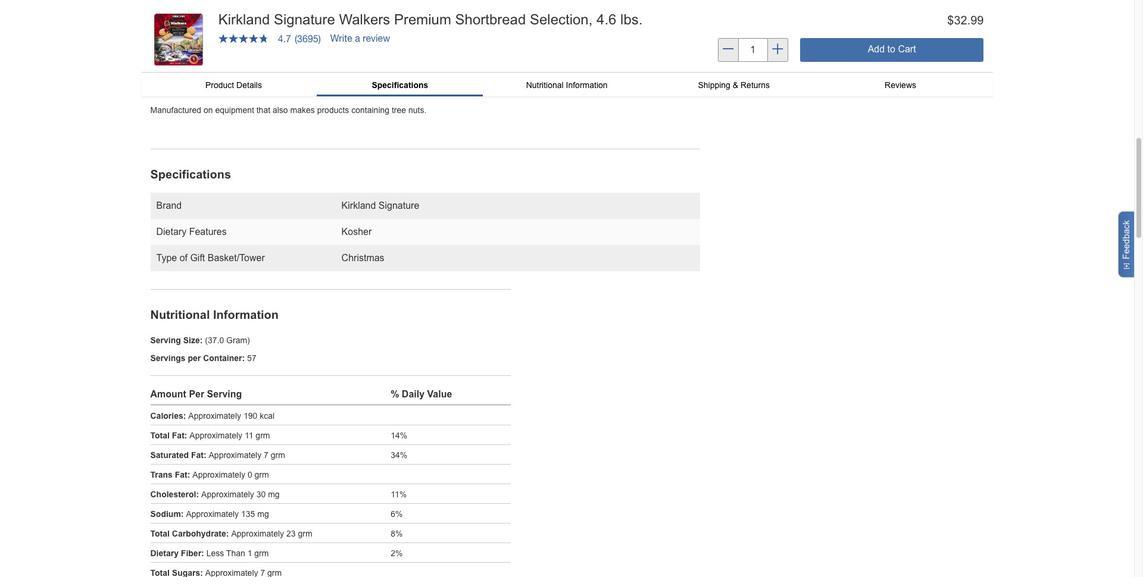 Task type: vqa. For each thing, say whether or not it's contained in the screenshot.
PREMIUM
yes



Task type: locate. For each thing, give the bounding box(es) containing it.
34% up from
[[203, 6, 220, 15]]

1 horizontal spatial specifications
[[372, 80, 428, 90]]

0 horizontal spatial wheat
[[196, 78, 220, 88]]

dietary features
[[156, 227, 227, 237]]

brand
[[156, 201, 182, 211]]

amount per serving
[[150, 389, 242, 400]]

7
[[264, 451, 269, 460]]

mg for cholesterol: approximately 30 mg
[[268, 490, 280, 500]]

from
[[193, 18, 210, 27]]

grm
[[256, 431, 270, 441], [271, 451, 285, 460], [255, 470, 269, 480], [298, 529, 312, 539], [255, 549, 269, 558]]

0 vertical spatial total
[[150, 431, 170, 441]]

1 horizontal spatial information
[[566, 80, 608, 90]]

0 horizontal spatial %
[[185, 6, 193, 15]]

specifications up brand
[[150, 168, 231, 181]]

grm right 7
[[271, 451, 285, 460]]

antibiotic
[[354, 18, 387, 27]]

nutritional information
[[526, 80, 608, 90], [150, 309, 279, 322]]

mg right '30'
[[268, 490, 280, 500]]

type of gift basket/tower
[[156, 253, 265, 263]]

that
[[257, 106, 270, 115]]

1 vertical spatial specifications
[[150, 168, 231, 181]]

free
[[441, 18, 455, 27]]

is
[[195, 6, 201, 15], [185, 18, 191, 27], [346, 18, 352, 27]]

total
[[150, 431, 170, 441], [150, 529, 170, 539]]

1 horizontal spatial signature
[[379, 201, 420, 211]]

details
[[237, 80, 262, 90]]

dietary
[[156, 227, 187, 237], [150, 549, 179, 558]]

fiber:
[[181, 549, 204, 558]]

oud
[[189, 30, 208, 39]]

0 vertical spatial %
[[185, 6, 193, 15]]

1 horizontal spatial kirkland
[[342, 201, 376, 211]]

1 butter from the top
[[161, 6, 183, 15]]

%
[[185, 6, 193, 15], [391, 389, 399, 400]]

34%
[[203, 6, 220, 15], [391, 451, 408, 460]]

approximately up total fat: approximately 11 grm on the left of page
[[188, 411, 241, 421]]

mg for sodium: approximately 135 mg
[[257, 510, 269, 519]]

0 horizontal spatial nutritional
[[150, 309, 210, 322]]

information
[[566, 80, 608, 90], [213, 309, 279, 322]]

specifications up 'tree'
[[372, 80, 428, 90]]

kosher left oud
[[161, 30, 187, 39]]

1 vertical spatial dietary
[[150, 549, 179, 558]]

1 horizontal spatial %
[[391, 389, 399, 400]]

4.6
[[597, 11, 617, 27]]

(3695)
[[295, 33, 321, 44]]

approximately up the saturated fat: approximately 7 grm
[[190, 431, 242, 441]]

1 vertical spatial serving
[[207, 389, 242, 400]]

total down sodium:
[[150, 529, 170, 539]]

approximately down cholesterol: approximately 30 mg
[[186, 510, 239, 519]]

specifications
[[372, 80, 428, 90], [150, 168, 231, 181]]

mg right 135
[[257, 510, 269, 519]]

0 horizontal spatial specifications
[[150, 168, 231, 181]]

1 horizontal spatial kosher
[[342, 227, 372, 237]]

1 vertical spatial nutritional
[[150, 309, 210, 322]]

0 horizontal spatial information
[[213, 309, 279, 322]]

1 horizontal spatial nutritional
[[526, 80, 564, 90]]

0 horizontal spatial 34%
[[203, 6, 220, 15]]

and right the feed on the top of page
[[256, 18, 269, 27]]

dietary left fiber:
[[150, 549, 179, 558]]

grm right 11
[[256, 431, 270, 441]]

1 horizontal spatial nutritional information
[[526, 80, 608, 90]]

saturated fat: approximately 7 grm
[[150, 451, 285, 460]]

fat: up trans fat: approximately 0 grm
[[191, 451, 206, 460]]

kirkland for kirkland signature
[[342, 201, 376, 211]]

serving
[[150, 336, 181, 346], [207, 389, 242, 400]]

% left the daily
[[391, 389, 399, 400]]

kosher
[[161, 30, 187, 39], [342, 227, 372, 237]]

and up review
[[390, 18, 403, 27]]

kcal
[[260, 411, 275, 421]]

signature for kirkland signature
[[379, 201, 420, 211]]

kirkland for kirkland signature walkers premium shortbread selection, 4.6 lbs.
[[218, 11, 270, 27]]

0 vertical spatial 34%
[[203, 6, 220, 15]]

is up write
[[346, 18, 352, 27]]

specifications link
[[317, 78, 483, 95]]

0 vertical spatial butter
[[161, 6, 183, 15]]

1 horizontal spatial wheat
[[299, 78, 323, 88]]

dietary down brand
[[156, 227, 187, 237]]

None button
[[800, 38, 984, 62]]

shipping & returns
[[698, 80, 770, 90]]

cholesterol:
[[150, 490, 199, 500]]

2%
[[391, 549, 403, 558]]

0 horizontal spatial and
[[256, 18, 269, 27]]

kosher up christmas
[[342, 227, 372, 237]]

2 total from the top
[[150, 529, 170, 539]]

product details link
[[150, 78, 317, 92]]

1 vertical spatial fat:
[[191, 451, 206, 460]]

0 horizontal spatial signature
[[274, 11, 335, 27]]

1 wheat from the left
[[196, 78, 220, 88]]

1 horizontal spatial serving
[[207, 389, 242, 400]]

signature
[[274, 11, 335, 27], [379, 201, 420, 211]]

0 horizontal spatial nutritional information
[[150, 309, 279, 322]]

calories: approximately 190 kcal
[[150, 411, 275, 421]]

write a review button
[[331, 33, 390, 44]]

1 vertical spatial butter
[[161, 18, 183, 27]]

0 vertical spatial mg
[[268, 490, 280, 500]]

grm right 23
[[298, 529, 312, 539]]

feed
[[237, 18, 253, 27]]

wheat
[[196, 78, 220, 88], [299, 78, 323, 88]]

8%
[[391, 529, 403, 539]]

2 vertical spatial fat:
[[175, 470, 190, 480]]

nutritional information link
[[483, 78, 651, 92]]

approximately up 1
[[231, 529, 284, 539]]

write a review
[[331, 33, 390, 44]]

0 vertical spatial fat:
[[172, 431, 187, 441]]

0 horizontal spatial is
[[185, 18, 191, 27]]

serving up the calories: approximately 190 kcal
[[207, 389, 242, 400]]

(37.0
[[205, 336, 224, 346]]

1 vertical spatial mg
[[257, 510, 269, 519]]

servings
[[150, 354, 186, 364]]

0 horizontal spatial kosher
[[161, 30, 187, 39]]

nutritional
[[526, 80, 564, 90], [150, 309, 210, 322]]

1 total from the top
[[150, 431, 170, 441]]

a
[[355, 33, 360, 44]]

serving up servings
[[150, 336, 181, 346]]

0 vertical spatial nutritional information
[[526, 80, 608, 90]]

1 and from the left
[[256, 18, 269, 27]]

% up oud
[[185, 6, 193, 15]]

cholesterol: approximately 30 mg
[[150, 490, 280, 500]]

lbs.
[[621, 11, 643, 27]]

kirkland left the grass
[[218, 11, 270, 27]]

sugar,
[[272, 78, 296, 88]]

57
[[247, 354, 257, 364]]

0 vertical spatial kosher
[[161, 30, 187, 39]]

14%
[[391, 431, 408, 441]]

0 vertical spatial kirkland
[[218, 11, 270, 27]]

grm for saturated fat: approximately 7 grm
[[271, 451, 285, 460]]

approximately
[[188, 411, 241, 421], [190, 431, 242, 441], [209, 451, 262, 460], [193, 470, 245, 480], [201, 490, 254, 500], [186, 510, 239, 519], [231, 529, 284, 539]]

1 vertical spatial signature
[[379, 201, 420, 211]]

per
[[189, 389, 204, 400]]

flour,
[[223, 78, 244, 88]]

daily
[[402, 389, 425, 400]]

and up write
[[330, 18, 344, 27]]

11
[[245, 431, 253, 441]]

is left from
[[185, 18, 191, 27]]

1 vertical spatial total
[[150, 529, 170, 539]]

2 and from the left
[[330, 18, 344, 27]]

fat:
[[172, 431, 187, 441], [191, 451, 206, 460], [175, 470, 190, 480]]

grm right 0
[[255, 470, 269, 480]]

wheat left the flour,
[[196, 78, 220, 88]]

milk,
[[410, 78, 428, 88]]

trans
[[150, 470, 173, 480]]

&
[[733, 80, 739, 90]]

0 vertical spatial dietary
[[156, 227, 187, 237]]

kosher inside butter % is 34% butter is from winter feed and grass fed cows and is antibiotic and hormone free kosher oud
[[161, 30, 187, 39]]

fat: up saturated
[[172, 431, 187, 441]]

approximately down 11
[[209, 451, 262, 460]]

1 horizontal spatial 34%
[[391, 451, 408, 460]]

grm right 1
[[255, 549, 269, 558]]

kirkland up christmas
[[342, 201, 376, 211]]

fat: right trans
[[175, 470, 190, 480]]

None telephone field
[[739, 38, 768, 62]]

returns
[[741, 80, 770, 90]]

135
[[241, 510, 255, 519]]

is up from
[[195, 6, 201, 15]]

1 horizontal spatial and
[[330, 18, 344, 27]]

0 vertical spatial serving
[[150, 336, 181, 346]]

total down calories:
[[150, 431, 170, 441]]

nuts.
[[409, 106, 427, 115]]

grm for total carbohydrate: approximately 23 grm
[[298, 529, 312, 539]]

wheat right 'sugar,'
[[299, 78, 323, 88]]

6%
[[391, 510, 403, 519]]

% inside butter % is 34% butter is from winter feed and grass fed cows and is antibiotic and hormone free kosher oud
[[185, 6, 193, 15]]

0 vertical spatial signature
[[274, 11, 335, 27]]

0 horizontal spatial kirkland
[[218, 11, 270, 27]]

1 vertical spatial kirkland
[[342, 201, 376, 211]]

tree
[[392, 106, 406, 115]]

reviews link
[[818, 78, 984, 92]]

basket/tower
[[208, 253, 265, 263]]

2 horizontal spatial and
[[390, 18, 403, 27]]

34% down the '14%'
[[391, 451, 408, 460]]



Task type: describe. For each thing, give the bounding box(es) containing it.
1 vertical spatial 34%
[[391, 451, 408, 460]]

1 vertical spatial information
[[213, 309, 279, 322]]

fat: for total
[[172, 431, 187, 441]]

butter % is 34% butter is from winter feed and grass fed cows and is antibiotic and hormone free kosher oud
[[161, 6, 455, 39]]

saturated
[[150, 451, 189, 460]]

shipping
[[698, 80, 731, 90]]

shortbread
[[455, 11, 526, 27]]

servings per container: 57
[[150, 354, 257, 364]]

gift
[[190, 253, 205, 263]]

type
[[156, 253, 177, 263]]

2 wheat from the left
[[299, 78, 323, 88]]

total carbohydrate: approximately 23 grm
[[150, 529, 312, 539]]

1 vertical spatial %
[[391, 389, 399, 400]]

approximately down the saturated fat: approximately 7 grm
[[193, 470, 245, 480]]

2 horizontal spatial is
[[346, 18, 352, 27]]

selection,
[[530, 11, 593, 27]]

ingredients: wheat flour, butter, sugar, wheat starch, salt. contains: milk, wheat, gluten
[[150, 78, 483, 88]]

serving size: (37.0 gram)
[[150, 336, 250, 346]]

walkers
[[339, 11, 390, 27]]

per
[[188, 354, 201, 364]]

34% inside butter % is 34% butter is from winter feed and grass fed cows and is antibiotic and hormone free kosher oud
[[203, 6, 220, 15]]

product
[[205, 80, 234, 90]]

grm for trans fat: approximately 0 grm
[[255, 470, 269, 480]]

$
[[948, 14, 955, 27]]

salt.
[[354, 78, 371, 88]]

reviews
[[885, 80, 917, 90]]

grm for total fat: approximately 11 grm
[[256, 431, 270, 441]]

premium
[[394, 11, 451, 27]]

ingredients:
[[150, 78, 194, 88]]

winter
[[212, 18, 235, 27]]

starch,
[[325, 78, 352, 88]]

also
[[273, 106, 288, 115]]

11%
[[391, 490, 407, 500]]

christmas
[[342, 253, 385, 263]]

kirkland signature
[[342, 201, 420, 211]]

size:
[[183, 336, 203, 346]]

2 butter from the top
[[161, 18, 183, 27]]

4.7 (3695)
[[278, 33, 321, 44]]

contains:
[[373, 78, 408, 88]]

than
[[226, 549, 245, 558]]

fed
[[294, 18, 306, 27]]

190
[[244, 411, 257, 421]]

of
[[180, 253, 188, 263]]

sodium:
[[150, 510, 184, 519]]

1 vertical spatial nutritional information
[[150, 309, 279, 322]]

3 and from the left
[[390, 18, 403, 27]]

product details
[[205, 80, 262, 90]]

approximately up sodium: approximately 135 mg
[[201, 490, 254, 500]]

0 vertical spatial specifications
[[372, 80, 428, 90]]

grass
[[272, 18, 292, 27]]

0 horizontal spatial serving
[[150, 336, 181, 346]]

manufactured on equipment that also makes products containing tree nuts.
[[150, 106, 427, 115]]

total for total fat:
[[150, 431, 170, 441]]

total for total carbohydrate:
[[150, 529, 170, 539]]

0 vertical spatial nutritional
[[526, 80, 564, 90]]

features
[[189, 227, 227, 237]]

feedback
[[1122, 220, 1132, 260]]

23
[[287, 529, 296, 539]]

calories:
[[150, 411, 186, 421]]

gluten
[[459, 78, 483, 88]]

fat: for trans
[[175, 470, 190, 480]]

wheat,
[[430, 78, 456, 88]]

total fat: approximately 11 grm
[[150, 431, 270, 441]]

trans fat: approximately 0 grm
[[150, 470, 269, 480]]

1 vertical spatial kosher
[[342, 227, 372, 237]]

4.7
[[278, 33, 291, 44]]

write
[[331, 33, 353, 44]]

dietary fiber: less than 1 grm
[[150, 549, 269, 558]]

container:
[[203, 354, 245, 364]]

dietary for dietary fiber: less than 1 grm
[[150, 549, 179, 558]]

0 vertical spatial information
[[566, 80, 608, 90]]

sodium: approximately 135 mg
[[150, 510, 269, 519]]

kirkland signature walkers premium shortbread selection, 4.6 lbs. image
[[150, 12, 206, 68]]

equipment
[[215, 106, 254, 115]]

less
[[206, 549, 224, 558]]

cows
[[308, 18, 327, 27]]

manufactured
[[150, 106, 201, 115]]

gram)
[[226, 336, 250, 346]]

carbohydrate:
[[172, 529, 229, 539]]

review
[[363, 33, 390, 44]]

on
[[204, 106, 213, 115]]

0
[[248, 470, 252, 480]]

value
[[427, 389, 452, 400]]

1 horizontal spatial is
[[195, 6, 201, 15]]

containing
[[352, 106, 390, 115]]

signature for kirkland signature walkers premium shortbread selection, 4.6 lbs.
[[274, 11, 335, 27]]

hormone
[[406, 18, 439, 27]]

kirkland signature walkers premium shortbread selection, 4.6 lbs.
[[218, 11, 643, 27]]

fat: for saturated
[[191, 451, 206, 460]]

products
[[317, 106, 349, 115]]

makes
[[290, 106, 315, 115]]

dietary for dietary features
[[156, 227, 187, 237]]

shipping & returns link
[[651, 78, 818, 92]]

amount
[[150, 389, 186, 400]]

32.99
[[955, 14, 984, 27]]



